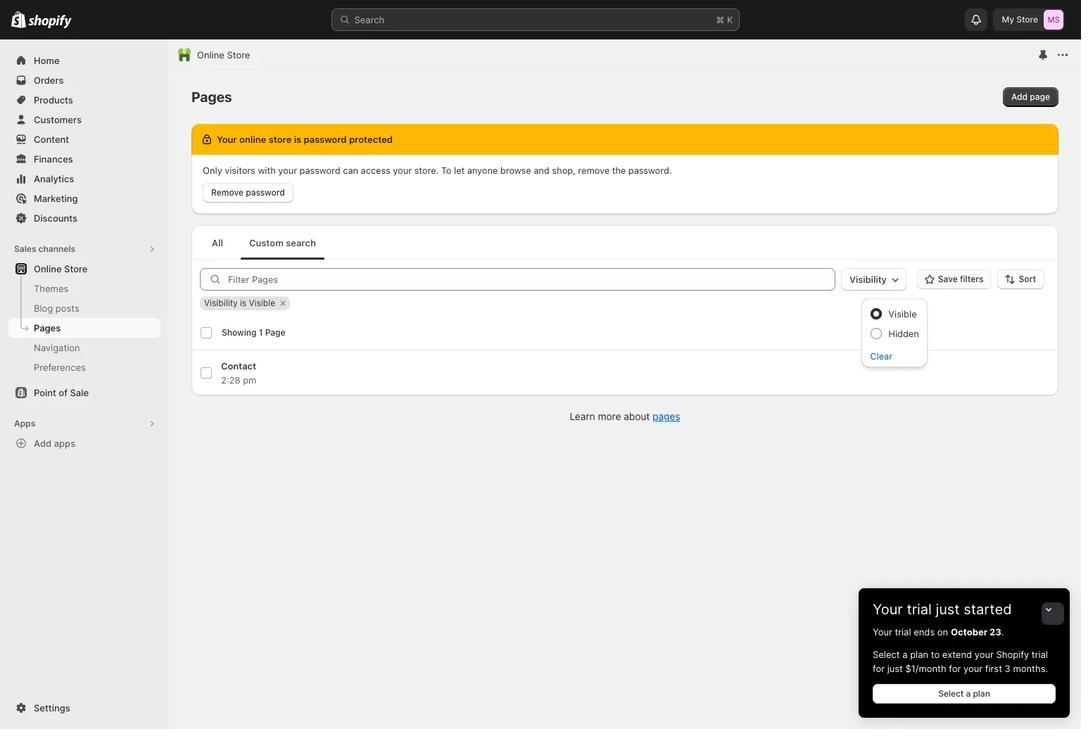 Task type: describe. For each thing, give the bounding box(es) containing it.
analytics
[[34, 173, 74, 185]]

select for select a plan to extend your shopify trial for just $1/month for your first 3 months.
[[873, 649, 900, 661]]

navigation
[[34, 342, 80, 354]]

extend
[[943, 649, 973, 661]]

plan for select a plan
[[974, 689, 991, 699]]

months.
[[1014, 663, 1049, 675]]

0 vertical spatial online store link
[[197, 48, 250, 62]]

point of sale
[[34, 387, 89, 399]]

posts
[[56, 303, 79, 314]]

blog
[[34, 303, 53, 314]]

your trial just started
[[873, 601, 1012, 618]]

home
[[34, 55, 60, 66]]

⌘
[[717, 14, 725, 25]]

point
[[34, 387, 56, 399]]

customers link
[[8, 110, 161, 130]]

0 vertical spatial your
[[975, 649, 994, 661]]

trial for ends
[[895, 627, 912, 638]]

.
[[1002, 627, 1004, 638]]

select a plan to extend your shopify trial for just $1/month for your first 3 months.
[[873, 649, 1049, 675]]

discounts link
[[8, 208, 161, 228]]

online store image
[[177, 48, 192, 62]]

preferences
[[34, 362, 86, 373]]

of
[[59, 387, 68, 399]]

apps
[[54, 438, 75, 449]]

shopify
[[997, 649, 1030, 661]]

orders link
[[8, 70, 161, 90]]

0 horizontal spatial online store link
[[8, 259, 161, 279]]

1 vertical spatial online store
[[34, 263, 88, 275]]

⌘ k
[[717, 14, 733, 25]]

products link
[[8, 90, 161, 110]]

blog posts
[[34, 303, 79, 314]]

themes link
[[8, 279, 161, 299]]

october
[[951, 627, 988, 638]]

preferences link
[[8, 358, 161, 377]]

1 horizontal spatial store
[[227, 49, 250, 61]]

settings link
[[8, 699, 161, 718]]

a for select a plan
[[966, 689, 971, 699]]

a for select a plan to extend your shopify trial for just $1/month for your first 3 months.
[[903, 649, 908, 661]]

sales channels
[[14, 244, 75, 254]]

point of sale link
[[8, 383, 161, 403]]

just inside dropdown button
[[936, 601, 960, 618]]

marketing link
[[8, 189, 161, 208]]

select for select a plan
[[939, 689, 964, 699]]

content
[[34, 134, 69, 145]]

discounts
[[34, 213, 77, 224]]

started
[[964, 601, 1012, 618]]

orders
[[34, 75, 64, 86]]

apps
[[14, 418, 35, 429]]

plan for select a plan to extend your shopify trial for just $1/month for your first 3 months.
[[911, 649, 929, 661]]

my
[[1002, 14, 1015, 25]]

apps button
[[8, 414, 161, 434]]

0 vertical spatial store
[[1017, 14, 1039, 25]]

to
[[932, 649, 940, 661]]

customers
[[34, 114, 82, 125]]

home link
[[8, 51, 161, 70]]

first
[[986, 663, 1003, 675]]

select a plan
[[939, 689, 991, 699]]

sales
[[14, 244, 36, 254]]

search
[[355, 14, 385, 25]]

$1/month
[[906, 663, 947, 675]]



Task type: vqa. For each thing, say whether or not it's contained in the screenshot.
Discounts link
yes



Task type: locate. For each thing, give the bounding box(es) containing it.
trial up the ends
[[907, 601, 932, 618]]

online store link right online store 'image'
[[197, 48, 250, 62]]

0 horizontal spatial select
[[873, 649, 900, 661]]

your trial just started button
[[859, 589, 1070, 618]]

1 horizontal spatial online store link
[[197, 48, 250, 62]]

your up your trial ends on october 23 .
[[873, 601, 903, 618]]

trial
[[907, 601, 932, 618], [895, 627, 912, 638], [1032, 649, 1049, 661]]

1 vertical spatial your
[[873, 627, 893, 638]]

0 horizontal spatial plan
[[911, 649, 929, 661]]

sales channels button
[[8, 239, 161, 259]]

1 vertical spatial select
[[939, 689, 964, 699]]

pages link
[[8, 318, 161, 338]]

0 horizontal spatial a
[[903, 649, 908, 661]]

just up on
[[936, 601, 960, 618]]

1 vertical spatial just
[[888, 663, 903, 675]]

shopify image
[[28, 15, 72, 29]]

trial inside dropdown button
[[907, 601, 932, 618]]

select a plan link
[[873, 685, 1056, 704]]

trial inside the select a plan to extend your shopify trial for just $1/month for your first 3 months.
[[1032, 649, 1049, 661]]

store down sales channels button at the left of page
[[64, 263, 88, 275]]

1 for from the left
[[873, 663, 885, 675]]

1 vertical spatial a
[[966, 689, 971, 699]]

store right online store 'image'
[[227, 49, 250, 61]]

my store
[[1002, 14, 1039, 25]]

a down the select a plan to extend your shopify trial for just $1/month for your first 3 months.
[[966, 689, 971, 699]]

online store link down channels
[[8, 259, 161, 279]]

store right my
[[1017, 14, 1039, 25]]

online store link
[[197, 48, 250, 62], [8, 259, 161, 279]]

plan up $1/month
[[911, 649, 929, 661]]

add apps button
[[8, 434, 161, 454]]

sale
[[70, 387, 89, 399]]

channels
[[38, 244, 75, 254]]

online store
[[197, 49, 250, 61], [34, 263, 88, 275]]

0 vertical spatial online
[[197, 49, 225, 61]]

0 horizontal spatial just
[[888, 663, 903, 675]]

0 horizontal spatial for
[[873, 663, 885, 675]]

0 horizontal spatial online
[[34, 263, 62, 275]]

your
[[975, 649, 994, 661], [964, 663, 983, 675]]

your for your trial ends on october 23 .
[[873, 627, 893, 638]]

online up themes
[[34, 263, 62, 275]]

a
[[903, 649, 908, 661], [966, 689, 971, 699]]

themes
[[34, 283, 69, 294]]

your trial ends on october 23 .
[[873, 627, 1004, 638]]

0 vertical spatial a
[[903, 649, 908, 661]]

your
[[873, 601, 903, 618], [873, 627, 893, 638]]

2 for from the left
[[950, 663, 961, 675]]

1 your from the top
[[873, 601, 903, 618]]

navigation link
[[8, 338, 161, 358]]

1 horizontal spatial select
[[939, 689, 964, 699]]

products
[[34, 94, 73, 106]]

your trial just started element
[[859, 625, 1070, 718]]

for left $1/month
[[873, 663, 885, 675]]

settings
[[34, 703, 70, 714]]

1 vertical spatial trial
[[895, 627, 912, 638]]

content link
[[8, 130, 161, 149]]

ends
[[914, 627, 935, 638]]

23
[[990, 627, 1002, 638]]

0 vertical spatial trial
[[907, 601, 932, 618]]

my store image
[[1044, 10, 1064, 30]]

1 horizontal spatial for
[[950, 663, 961, 675]]

k
[[727, 14, 733, 25]]

point of sale button
[[0, 383, 169, 403]]

1 horizontal spatial a
[[966, 689, 971, 699]]

1 vertical spatial store
[[227, 49, 250, 61]]

plan inside the select a plan to extend your shopify trial for just $1/month for your first 3 months.
[[911, 649, 929, 661]]

1 horizontal spatial plan
[[974, 689, 991, 699]]

your up first
[[975, 649, 994, 661]]

0 horizontal spatial store
[[64, 263, 88, 275]]

2 your from the top
[[873, 627, 893, 638]]

1 horizontal spatial just
[[936, 601, 960, 618]]

online
[[197, 49, 225, 61], [34, 263, 62, 275]]

3
[[1005, 663, 1011, 675]]

0 vertical spatial online store
[[197, 49, 250, 61]]

online store down channels
[[34, 263, 88, 275]]

2 vertical spatial store
[[64, 263, 88, 275]]

0 vertical spatial just
[[936, 601, 960, 618]]

a inside the select a plan to extend your shopify trial for just $1/month for your first 3 months.
[[903, 649, 908, 661]]

1 vertical spatial your
[[964, 663, 983, 675]]

just inside the select a plan to extend your shopify trial for just $1/month for your first 3 months.
[[888, 663, 903, 675]]

trial left the ends
[[895, 627, 912, 638]]

on
[[938, 627, 949, 638]]

1 vertical spatial online store link
[[8, 259, 161, 279]]

plan
[[911, 649, 929, 661], [974, 689, 991, 699]]

just
[[936, 601, 960, 618], [888, 663, 903, 675]]

blog posts link
[[8, 299, 161, 318]]

0 horizontal spatial online store
[[34, 263, 88, 275]]

shopify image
[[11, 11, 26, 28]]

select inside the select a plan to extend your shopify trial for just $1/month for your first 3 months.
[[873, 649, 900, 661]]

store
[[1017, 14, 1039, 25], [227, 49, 250, 61], [64, 263, 88, 275]]

finances link
[[8, 149, 161, 169]]

your for your trial just started
[[873, 601, 903, 618]]

finances
[[34, 154, 73, 165]]

1 horizontal spatial online store
[[197, 49, 250, 61]]

your left first
[[964, 663, 983, 675]]

2 horizontal spatial store
[[1017, 14, 1039, 25]]

pages
[[34, 323, 61, 334]]

1 vertical spatial online
[[34, 263, 62, 275]]

add
[[34, 438, 52, 449]]

0 vertical spatial plan
[[911, 649, 929, 661]]

just left $1/month
[[888, 663, 903, 675]]

0 vertical spatial your
[[873, 601, 903, 618]]

2 vertical spatial trial
[[1032, 649, 1049, 661]]

trial for just
[[907, 601, 932, 618]]

marketing
[[34, 193, 78, 204]]

your inside dropdown button
[[873, 601, 903, 618]]

trial up 'months.'
[[1032, 649, 1049, 661]]

a up $1/month
[[903, 649, 908, 661]]

for
[[873, 663, 885, 675], [950, 663, 961, 675]]

1 vertical spatial plan
[[974, 689, 991, 699]]

select down the select a plan to extend your shopify trial for just $1/month for your first 3 months.
[[939, 689, 964, 699]]

select left to
[[873, 649, 900, 661]]

for down 'extend'
[[950, 663, 961, 675]]

add apps
[[34, 438, 75, 449]]

your left the ends
[[873, 627, 893, 638]]

select
[[873, 649, 900, 661], [939, 689, 964, 699]]

1 horizontal spatial online
[[197, 49, 225, 61]]

online store right online store 'image'
[[197, 49, 250, 61]]

0 vertical spatial select
[[873, 649, 900, 661]]

online right online store 'image'
[[197, 49, 225, 61]]

analytics link
[[8, 169, 161, 189]]

plan down first
[[974, 689, 991, 699]]



